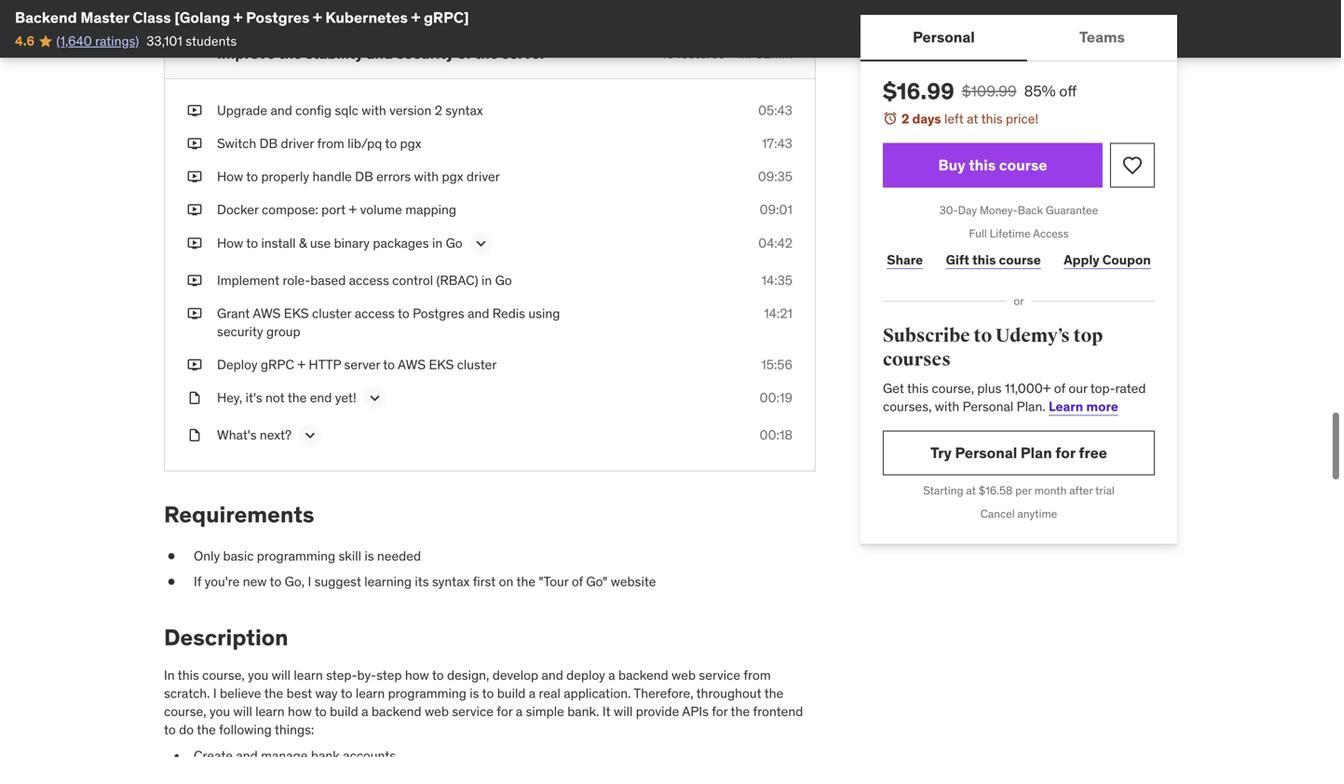 Task type: vqa. For each thing, say whether or not it's contained in the screenshot.
bottommost access
yes



Task type: describe. For each thing, give the bounding box(es) containing it.
0 vertical spatial access
[[349, 272, 389, 289]]

1 vertical spatial syntax
[[432, 574, 470, 590]]

tab list containing personal
[[861, 15, 1178, 61]]

wishlist image
[[1122, 154, 1144, 177]]

way
[[315, 685, 338, 702]]

students
[[186, 33, 237, 49]]

to left properly
[[246, 168, 258, 185]]

0 horizontal spatial how
[[288, 704, 312, 720]]

postgres inside "grant aws eks cluster access to postgres and redis using security group"
[[413, 305, 465, 322]]

it's
[[246, 390, 262, 406]]

day
[[958, 203, 978, 218]]

share button
[[883, 242, 928, 279]]

0 horizontal spatial for
[[497, 704, 513, 720]]

real
[[539, 685, 561, 702]]

1 horizontal spatial for
[[712, 704, 728, 720]]

port
[[322, 201, 346, 218]]

show lecture description image for hey, it's not the end yet!
[[366, 389, 385, 408]]

simple
[[526, 704, 564, 720]]

0 vertical spatial at
[[967, 110, 979, 127]]

1 horizontal spatial i
[[308, 574, 311, 590]]

0 horizontal spatial web
[[425, 704, 449, 720]]

and down kubernetes
[[367, 44, 393, 63]]

17:43
[[762, 135, 793, 152]]

(1,640 ratings)
[[56, 33, 139, 49]]

next?
[[260, 427, 292, 444]]

grant
[[217, 305, 250, 322]]

xsmall image left only
[[164, 547, 179, 566]]

14:35
[[762, 272, 793, 289]]

is inside in this course, you will learn step-by-step how to design, develop and deploy a backend web service from scratch. i believe the best way to learn programming is to build a real application. therefore, throughout the course, you will learn how to build a backend web service for a simple bank. it will provide apis for the frontend to do the following things:
[[470, 685, 479, 702]]

frontend
[[753, 704, 804, 720]]

backend
[[15, 8, 77, 27]]

+ right port
[[349, 201, 357, 218]]

cancel
[[981, 507, 1015, 521]]

how for how to install & use binary packages in go
[[217, 235, 243, 251]]

14:21
[[764, 305, 793, 322]]

33,101 students
[[146, 33, 237, 49]]

+ up students
[[234, 8, 243, 27]]

ratings)
[[95, 33, 139, 49]]

our
[[1069, 380, 1088, 397]]

xsmall image left if
[[164, 573, 179, 591]]

security inside "grant aws eks cluster access to postgres and redis using security group"
[[217, 323, 263, 340]]

left
[[945, 110, 964, 127]]

course, for you
[[202, 667, 245, 684]]

following
[[219, 722, 272, 739]]

[golang
[[174, 8, 230, 27]]

xsmall image left what's
[[187, 426, 202, 445]]

1 vertical spatial server
[[344, 356, 380, 373]]

suggest
[[315, 574, 361, 590]]

per
[[1016, 484, 1032, 498]]

install
[[261, 235, 296, 251]]

lifetime
[[990, 226, 1031, 241]]

and inside in this course, you will learn step-by-step how to design, develop and deploy a backend web service from scratch. i believe the best way to learn programming is to build a real application. therefore, throughout the course, you will learn how to build a backend web service for a simple bank. it will provide apis for the frontend to do the following things:
[[542, 667, 564, 684]]

yet!
[[335, 390, 357, 406]]

personal inside get this course, plus 11,000+ of our top-rated courses, with personal plan.
[[963, 398, 1014, 415]]

not
[[266, 390, 285, 406]]

2 vertical spatial learn
[[256, 704, 285, 720]]

go"
[[586, 574, 608, 590]]

to left design, on the bottom of page
[[432, 667, 444, 684]]

2 days left at this price!
[[902, 110, 1039, 127]]

role-
[[283, 272, 310, 289]]

xsmall image left install
[[187, 234, 202, 252]]

xsmall image for how to properly handle db errors with pgx driver
[[187, 168, 202, 186]]

+ up stability
[[313, 8, 322, 27]]

with inside get this course, plus 11,000+ of our top-rated courses, with personal plan.
[[935, 398, 960, 415]]

09:35
[[758, 168, 793, 185]]

trial
[[1096, 484, 1115, 498]]

i inside in this course, you will learn step-by-step how to design, develop and deploy a backend web service from scratch. i believe the best way to learn programming is to build a real application. therefore, throughout the course, you will learn how to build a backend web service for a simple bank. it will provide apis for the frontend to do the following things:
[[213, 685, 217, 702]]

needed
[[377, 548, 421, 565]]

05:43
[[759, 102, 793, 119]]

what's
[[217, 427, 257, 444]]

try personal plan for free link
[[883, 431, 1155, 476]]

0 horizontal spatial will
[[233, 704, 252, 720]]

hey, it's not the end yet!
[[217, 390, 357, 406]]

based
[[310, 272, 346, 289]]

0 horizontal spatial in
[[432, 235, 443, 251]]

if you're new to go, i suggest learning its syntax first on the "tour of go" website
[[194, 574, 656, 590]]

only
[[194, 548, 220, 565]]

what's next?
[[217, 427, 292, 444]]

personal inside personal "button"
[[913, 27, 975, 46]]

0 horizontal spatial with
[[362, 102, 386, 119]]

show lecture description image for what's next?
[[301, 426, 320, 445]]

0 vertical spatial security
[[397, 44, 454, 63]]

packages
[[373, 235, 429, 251]]

learning
[[365, 574, 412, 590]]

buy this course button
[[883, 143, 1103, 188]]

course for buy this course
[[1000, 156, 1048, 175]]

grpc]
[[424, 8, 469, 27]]

programming inside in this course, you will learn step-by-step how to design, develop and deploy a backend web service from scratch. i believe the best way to learn programming is to build a real application. therefore, throughout the course, you will learn how to build a backend web service for a simple bank. it will provide apis for the frontend to do the following things:
[[388, 685, 467, 702]]

stability
[[305, 44, 363, 63]]

basic
[[223, 548, 254, 565]]

go,
[[285, 574, 305, 590]]

share
[[887, 251, 924, 268]]

grant aws eks cluster access to postgres and redis using security group
[[217, 305, 560, 340]]

1 vertical spatial learn
[[356, 685, 385, 702]]

•
[[728, 45, 733, 62]]

more
[[1087, 398, 1119, 415]]

how for how to properly handle db errors with pgx driver
[[217, 168, 243, 185]]

compose:
[[262, 201, 318, 218]]

believe
[[220, 685, 261, 702]]

apply coupon
[[1064, 251, 1151, 268]]

32min
[[756, 45, 793, 62]]

1 horizontal spatial web
[[672, 667, 696, 684]]

buy
[[939, 156, 966, 175]]

to left go,
[[270, 574, 282, 590]]

to left do
[[164, 722, 176, 739]]

access inside "grant aws eks cluster access to postgres and redis using security group"
[[355, 305, 395, 322]]

this for buy this course
[[969, 156, 996, 175]]

alarm image
[[883, 111, 898, 126]]

apis
[[682, 704, 709, 720]]

bank.
[[568, 704, 600, 720]]

1 horizontal spatial aws
[[398, 356, 426, 373]]

config
[[296, 102, 332, 119]]

to down way
[[315, 704, 327, 720]]

upgrade
[[217, 102, 267, 119]]

subscribe to udemy's top courses
[[883, 325, 1103, 371]]

xsmall image left switch
[[187, 135, 202, 153]]

1 horizontal spatial will
[[272, 667, 291, 684]]

to down design, on the bottom of page
[[482, 685, 494, 702]]

on
[[499, 574, 514, 590]]

xsmall image for upgrade and config sqlc with version 2 syntax
[[187, 101, 202, 120]]

website
[[611, 574, 656, 590]]

2 horizontal spatial for
[[1056, 443, 1076, 463]]

teams
[[1080, 27, 1126, 46]]

develop
[[493, 667, 539, 684]]

aws inside "grant aws eks cluster access to postgres and redis using security group"
[[253, 305, 281, 322]]

design,
[[447, 667, 490, 684]]

handle
[[313, 168, 352, 185]]

deploy
[[567, 667, 606, 684]]

course for gift this course
[[999, 251, 1042, 268]]

a up application.
[[609, 667, 616, 684]]

xsmall image left grant at left top
[[187, 305, 202, 323]]

do
[[179, 722, 194, 739]]

1 vertical spatial with
[[414, 168, 439, 185]]

if
[[194, 574, 201, 590]]

get this course, plus 11,000+ of our top-rated courses, with personal plan.
[[883, 380, 1147, 415]]

1 horizontal spatial service
[[699, 667, 741, 684]]

of for 11,000+
[[1055, 380, 1066, 397]]

improve the stability and security of the server
[[217, 44, 546, 63]]

and inside "grant aws eks cluster access to postgres and redis using security group"
[[468, 305, 490, 322]]

this for gift this course
[[973, 251, 996, 268]]

0 horizontal spatial programming
[[257, 548, 336, 565]]

00:19
[[760, 390, 793, 406]]

xsmall image for deploy grpc + http server to aws eks cluster
[[187, 356, 202, 374]]

a left "real"
[[529, 685, 536, 702]]

1 horizontal spatial go
[[495, 272, 512, 289]]

days
[[913, 110, 942, 127]]

gift this course
[[946, 251, 1042, 268]]

from inside in this course, you will learn step-by-step how to design, develop and deploy a backend web service from scratch. i believe the best way to learn programming is to build a real application. therefore, throughout the course, you will learn how to build a backend web service for a simple bank. it will provide apis for the frontend to do the following things:
[[744, 667, 771, 684]]

1 horizontal spatial 2
[[902, 110, 910, 127]]

+ left "http"
[[298, 356, 306, 373]]

(1,640
[[56, 33, 92, 49]]

to down step-
[[341, 685, 353, 702]]

in this course, you will learn step-by-step how to design, develop and deploy a backend web service from scratch. i believe the best way to learn programming is to build a real application. therefore, throughout the course, you will learn how to build a backend web service for a simple bank. it will provide apis for the frontend to do the following things:
[[164, 667, 804, 739]]

1 vertical spatial db
[[355, 168, 373, 185]]

1 vertical spatial service
[[452, 704, 494, 720]]

free
[[1079, 443, 1108, 463]]



Task type: locate. For each thing, give the bounding box(es) containing it.
how down best
[[288, 704, 312, 720]]

1 course from the top
[[1000, 156, 1048, 175]]

security down grant at left top
[[217, 323, 263, 340]]

of
[[457, 44, 472, 63], [1055, 380, 1066, 397], [572, 574, 583, 590]]

with right sqlc
[[362, 102, 386, 119]]

service
[[699, 667, 741, 684], [452, 704, 494, 720]]

postgres up improve
[[246, 8, 310, 27]]

this right gift
[[973, 251, 996, 268]]

1 vertical spatial go
[[495, 272, 512, 289]]

xsmall image left docker
[[187, 201, 202, 219]]

learn
[[294, 667, 323, 684], [356, 685, 385, 702], [256, 704, 285, 720]]

0 vertical spatial eks
[[284, 305, 309, 322]]

upgrade and config sqlc with version 2 syntax
[[217, 102, 483, 119]]

1 vertical spatial driver
[[467, 168, 500, 185]]

1 vertical spatial aws
[[398, 356, 426, 373]]

0 vertical spatial backend
[[619, 667, 669, 684]]

udemy's
[[996, 325, 1070, 348]]

courses
[[883, 349, 951, 371]]

go up "redis"
[[495, 272, 512, 289]]

grpc
[[261, 356, 294, 373]]

this up 'scratch.'
[[178, 667, 199, 684]]

xsmall image left implement on the left top of the page
[[187, 271, 202, 290]]

to right lib/pq at the left
[[385, 135, 397, 152]]

how
[[217, 168, 243, 185], [217, 235, 243, 251]]

starting
[[924, 484, 964, 498]]

0 horizontal spatial backend
[[372, 704, 422, 720]]

0 horizontal spatial go
[[446, 235, 463, 251]]

cluster inside "grant aws eks cluster access to postgres and redis using security group"
[[312, 305, 352, 322]]

09:01
[[760, 201, 793, 218]]

new
[[243, 574, 267, 590]]

to inside subscribe to udemy's top courses
[[974, 325, 992, 348]]

anytime
[[1018, 507, 1058, 521]]

small image
[[187, 45, 206, 63]]

1 vertical spatial how
[[288, 704, 312, 720]]

with right "errors"
[[414, 168, 439, 185]]

you're
[[205, 574, 240, 590]]

http
[[309, 356, 341, 373]]

web up therefore,
[[672, 667, 696, 684]]

2 horizontal spatial learn
[[356, 685, 385, 702]]

personal inside try personal plan for free link
[[956, 443, 1018, 463]]

+ left grpc]
[[411, 8, 421, 27]]

0 horizontal spatial aws
[[253, 305, 281, 322]]

implement
[[217, 272, 280, 289]]

eks down "grant aws eks cluster access to postgres and redis using security group"
[[429, 356, 454, 373]]

personal button
[[861, 15, 1028, 60]]

for left free
[[1056, 443, 1076, 463]]

step
[[377, 667, 402, 684]]

in down mapping
[[432, 235, 443, 251]]

0 vertical spatial learn
[[294, 667, 323, 684]]

service down design, on the bottom of page
[[452, 704, 494, 720]]

build down develop
[[497, 685, 526, 702]]

top-
[[1091, 380, 1116, 397]]

show lecture description image
[[472, 234, 491, 253], [366, 389, 385, 408], [301, 426, 320, 445]]

will right it
[[614, 704, 633, 720]]

0 horizontal spatial eks
[[284, 305, 309, 322]]

1 horizontal spatial in
[[482, 272, 492, 289]]

1 vertical spatial pgx
[[442, 168, 464, 185]]

docker
[[217, 201, 259, 218]]

show lecture description image for how to install & use binary packages in go
[[472, 234, 491, 253]]

1 vertical spatial cluster
[[457, 356, 497, 373]]

0 vertical spatial web
[[672, 667, 696, 684]]

course, left plus
[[932, 380, 975, 397]]

learn more
[[1049, 398, 1119, 415]]

1 horizontal spatial cluster
[[457, 356, 497, 373]]

0 vertical spatial with
[[362, 102, 386, 119]]

1 vertical spatial in
[[482, 272, 492, 289]]

4.6
[[15, 33, 35, 49]]

in
[[432, 235, 443, 251], [482, 272, 492, 289]]

0 vertical spatial you
[[248, 667, 269, 684]]

money-
[[980, 203, 1018, 218]]

2 vertical spatial personal
[[956, 443, 1018, 463]]

of left our
[[1055, 380, 1066, 397]]

binary
[[334, 235, 370, 251]]

is right skill
[[365, 548, 374, 565]]

a left simple on the bottom left
[[516, 704, 523, 720]]

eks inside "grant aws eks cluster access to postgres and redis using security group"
[[284, 305, 309, 322]]

apply coupon button
[[1060, 242, 1155, 279]]

2 vertical spatial course,
[[164, 704, 206, 720]]

0 horizontal spatial pgx
[[400, 135, 422, 152]]

course,
[[932, 380, 975, 397], [202, 667, 245, 684], [164, 704, 206, 720]]

master
[[80, 8, 129, 27]]

courses,
[[883, 398, 932, 415]]

1 vertical spatial is
[[470, 685, 479, 702]]

learn down by- on the left bottom of page
[[356, 685, 385, 702]]

to inside "grant aws eks cluster access to postgres and redis using security group"
[[398, 305, 410, 322]]

2 how from the top
[[217, 235, 243, 251]]

subscribe
[[883, 325, 971, 348]]

access right based
[[349, 272, 389, 289]]

properly
[[261, 168, 309, 185]]

syntax right "its"
[[432, 574, 470, 590]]

of inside get this course, plus 11,000+ of our top-rated courses, with personal plan.
[[1055, 380, 1066, 397]]

backend
[[619, 667, 669, 684], [372, 704, 422, 720]]

back
[[1018, 203, 1044, 218]]

1 vertical spatial build
[[330, 704, 359, 720]]

aws down "grant aws eks cluster access to postgres and redis using security group"
[[398, 356, 426, 373]]

0 vertical spatial postgres
[[246, 8, 310, 27]]

0 vertical spatial driver
[[281, 135, 314, 152]]

cluster down based
[[312, 305, 352, 322]]

0 vertical spatial db
[[260, 135, 278, 152]]

web down design, on the bottom of page
[[425, 704, 449, 720]]

1 horizontal spatial build
[[497, 685, 526, 702]]

db right switch
[[260, 135, 278, 152]]

1 vertical spatial eks
[[429, 356, 454, 373]]

0 horizontal spatial learn
[[256, 704, 285, 720]]

0 horizontal spatial cluster
[[312, 305, 352, 322]]

(rbac)
[[436, 272, 479, 289]]

by-
[[357, 667, 377, 684]]

things:
[[275, 722, 314, 739]]

group
[[266, 323, 301, 340]]

xsmall image left upgrade
[[187, 101, 202, 120]]

0 vertical spatial personal
[[913, 27, 975, 46]]

requirements
[[164, 501, 314, 529]]

at right 'left' at the top right
[[967, 110, 979, 127]]

it
[[603, 704, 611, 720]]

of for security
[[457, 44, 472, 63]]

2 course from the top
[[999, 251, 1042, 268]]

1 horizontal spatial pgx
[[442, 168, 464, 185]]

0 horizontal spatial build
[[330, 704, 359, 720]]

try personal plan for free
[[931, 443, 1108, 463]]

version
[[390, 102, 432, 119]]

this inside button
[[969, 156, 996, 175]]

errors
[[377, 168, 411, 185]]

course, for plus
[[932, 380, 975, 397]]

0 horizontal spatial server
[[344, 356, 380, 373]]

this for get this course, plus 11,000+ of our top-rated courses, with personal plan.
[[908, 380, 929, 397]]

course inside gift this course link
[[999, 251, 1042, 268]]

xsmall image left hey,
[[187, 389, 202, 407]]

a down by- on the left bottom of page
[[362, 704, 369, 720]]

for down throughout
[[712, 704, 728, 720]]

0 horizontal spatial security
[[217, 323, 263, 340]]

0 vertical spatial i
[[308, 574, 311, 590]]

xsmall image for implement role-based access control (rbac) in go
[[187, 271, 202, 290]]

1 horizontal spatial how
[[405, 667, 429, 684]]

1 horizontal spatial security
[[397, 44, 454, 63]]

show lecture description image up (rbac)
[[472, 234, 491, 253]]

1 horizontal spatial you
[[248, 667, 269, 684]]

2 horizontal spatial show lecture description image
[[472, 234, 491, 253]]

0 vertical spatial show lecture description image
[[472, 234, 491, 253]]

2 right version
[[435, 102, 443, 119]]

this inside get this course, plus 11,000+ of our top-rated courses, with personal plan.
[[908, 380, 929, 397]]

buy this course
[[939, 156, 1048, 175]]

1 vertical spatial you
[[210, 704, 230, 720]]

from up handle
[[317, 135, 345, 152]]

00:18
[[760, 427, 793, 444]]

this for in this course, you will learn step-by-step how to design, develop and deploy a backend web service from scratch. i believe the best way to learn programming is to build a real application. therefore, throughout the course, you will learn how to build a backend web service for a simple bank. it will provide apis for the frontend to do the following things:
[[178, 667, 199, 684]]

0 horizontal spatial service
[[452, 704, 494, 720]]

10 lectures • 1hr 32min
[[662, 45, 793, 62]]

full
[[970, 226, 987, 241]]

top
[[1074, 325, 1103, 348]]

1 vertical spatial personal
[[963, 398, 1014, 415]]

0 horizontal spatial of
[[457, 44, 472, 63]]

its
[[415, 574, 429, 590]]

to down control
[[398, 305, 410, 322]]

hey,
[[217, 390, 242, 406]]

i
[[308, 574, 311, 590], [213, 685, 217, 702]]

2
[[435, 102, 443, 119], [902, 110, 910, 127]]

aws up 'group'
[[253, 305, 281, 322]]

0 horizontal spatial 2
[[435, 102, 443, 119]]

will down believe
[[233, 704, 252, 720]]

access
[[1034, 226, 1069, 241]]

at inside 'starting at $16.58 per month after trial cancel anytime'
[[967, 484, 976, 498]]

this down $109.99
[[982, 110, 1003, 127]]

month
[[1035, 484, 1067, 498]]

0 horizontal spatial from
[[317, 135, 345, 152]]

with right courses,
[[935, 398, 960, 415]]

programming
[[257, 548, 336, 565], [388, 685, 467, 702]]

$16.99 $109.99 85% off
[[883, 77, 1077, 105]]

docker compose: port + volume mapping
[[217, 201, 457, 218]]

lib/pq
[[348, 135, 382, 152]]

this up courses,
[[908, 380, 929, 397]]

2 right alarm 'icon'
[[902, 110, 910, 127]]

0 vertical spatial programming
[[257, 548, 336, 565]]

1 horizontal spatial eks
[[429, 356, 454, 373]]

0 horizontal spatial postgres
[[246, 8, 310, 27]]

build
[[497, 685, 526, 702], [330, 704, 359, 720]]

course, inside get this course, plus 11,000+ of our top-rated courses, with personal plan.
[[932, 380, 975, 397]]

after
[[1070, 484, 1093, 498]]

course, up believe
[[202, 667, 245, 684]]

service up throughout
[[699, 667, 741, 684]]

0 vertical spatial aws
[[253, 305, 281, 322]]

at left $16.58
[[967, 484, 976, 498]]

1 vertical spatial backend
[[372, 704, 422, 720]]

0 vertical spatial syntax
[[446, 102, 483, 119]]

for down develop
[[497, 704, 513, 720]]

coupon
[[1103, 251, 1151, 268]]

gift
[[946, 251, 970, 268]]

0 horizontal spatial db
[[260, 135, 278, 152]]

1 horizontal spatial backend
[[619, 667, 669, 684]]

"tour
[[539, 574, 569, 590]]

db left "errors"
[[355, 168, 373, 185]]

to left install
[[246, 235, 258, 251]]

course down lifetime at the top of page
[[999, 251, 1042, 268]]

how down docker
[[217, 235, 243, 251]]

learn up things:
[[256, 704, 285, 720]]

1 horizontal spatial server
[[502, 44, 546, 63]]

you up believe
[[248, 667, 269, 684]]

pgx down version
[[400, 135, 422, 152]]

will up best
[[272, 667, 291, 684]]

to down "grant aws eks cluster access to postgres and redis using security group"
[[383, 356, 395, 373]]

0 vertical spatial build
[[497, 685, 526, 702]]

first
[[473, 574, 496, 590]]

and up "real"
[[542, 667, 564, 684]]

0 vertical spatial go
[[446, 235, 463, 251]]

xsmall image left deploy
[[187, 356, 202, 374]]

$16.99
[[883, 77, 955, 105]]

xsmall image
[[187, 135, 202, 153], [187, 201, 202, 219], [187, 234, 202, 252], [187, 305, 202, 323], [187, 389, 202, 407], [164, 547, 179, 566]]

2 horizontal spatial of
[[1055, 380, 1066, 397]]

is down design, on the bottom of page
[[470, 685, 479, 702]]

show lecture description image right the yet!
[[366, 389, 385, 408]]

how down switch
[[217, 168, 243, 185]]

and left "redis"
[[468, 305, 490, 322]]

personal down plus
[[963, 398, 1014, 415]]

2 vertical spatial show lecture description image
[[301, 426, 320, 445]]

mapping
[[406, 201, 457, 218]]

therefore,
[[634, 685, 694, 702]]

0 horizontal spatial is
[[365, 548, 374, 565]]

cluster down "redis"
[[457, 356, 497, 373]]

using
[[529, 305, 560, 322]]

get
[[883, 380, 905, 397]]

1 vertical spatial access
[[355, 305, 395, 322]]

of left go"
[[572, 574, 583, 590]]

backend master class [golang + postgres + kubernetes + grpc]
[[15, 8, 469, 27]]

0 vertical spatial server
[[502, 44, 546, 63]]

2 vertical spatial of
[[572, 574, 583, 590]]

backend up therefore,
[[619, 667, 669, 684]]

pgx up mapping
[[442, 168, 464, 185]]

will
[[272, 667, 291, 684], [233, 704, 252, 720], [614, 704, 633, 720]]

show lecture description image right next?
[[301, 426, 320, 445]]

1 horizontal spatial postgres
[[413, 305, 465, 322]]

eks up 'group'
[[284, 305, 309, 322]]

0 vertical spatial is
[[365, 548, 374, 565]]

xsmall image left properly
[[187, 168, 202, 186]]

2 horizontal spatial with
[[935, 398, 960, 415]]

1 horizontal spatial learn
[[294, 667, 323, 684]]

0 vertical spatial how
[[405, 667, 429, 684]]

pgx
[[400, 135, 422, 152], [442, 168, 464, 185]]

of down grpc]
[[457, 44, 472, 63]]

1 vertical spatial of
[[1055, 380, 1066, 397]]

end
[[310, 390, 332, 406]]

guarantee
[[1046, 203, 1099, 218]]

i left believe
[[213, 685, 217, 702]]

this
[[982, 110, 1003, 127], [969, 156, 996, 175], [973, 251, 996, 268], [908, 380, 929, 397], [178, 667, 199, 684]]

1 vertical spatial at
[[967, 484, 976, 498]]

0 vertical spatial course,
[[932, 380, 975, 397]]

security
[[397, 44, 454, 63], [217, 323, 263, 340]]

access down implement role-based access control (rbac) in go
[[355, 305, 395, 322]]

from
[[317, 135, 345, 152], [744, 667, 771, 684]]

1 vertical spatial course,
[[202, 667, 245, 684]]

0 horizontal spatial driver
[[281, 135, 314, 152]]

and left config
[[271, 102, 292, 119]]

1 vertical spatial web
[[425, 704, 449, 720]]

0 vertical spatial from
[[317, 135, 345, 152]]

0 horizontal spatial show lecture description image
[[301, 426, 320, 445]]

driver right "errors"
[[467, 168, 500, 185]]

in right (rbac)
[[482, 272, 492, 289]]

0 horizontal spatial you
[[210, 704, 230, 720]]

starting at $16.58 per month after trial cancel anytime
[[924, 484, 1115, 521]]

1 horizontal spatial show lecture description image
[[366, 389, 385, 408]]

0 vertical spatial pgx
[[400, 135, 422, 152]]

try
[[931, 443, 952, 463]]

$109.99
[[962, 82, 1017, 101]]

1 vertical spatial course
[[999, 251, 1042, 268]]

1 how from the top
[[217, 168, 243, 185]]

this inside in this course, you will learn step-by-step how to design, develop and deploy a backend web service from scratch. i believe the best way to learn programming is to build a real application. therefore, throughout the course, you will learn how to build a backend web service for a simple bank. it will provide apis for the frontend to do the following things:
[[178, 667, 199, 684]]

course, up do
[[164, 704, 206, 720]]

2 horizontal spatial will
[[614, 704, 633, 720]]

course inside buy this course button
[[1000, 156, 1048, 175]]

tab list
[[861, 15, 1178, 61]]

xsmall image
[[187, 101, 202, 120], [187, 168, 202, 186], [187, 271, 202, 290], [187, 356, 202, 374], [187, 426, 202, 445], [164, 573, 179, 591]]

1 horizontal spatial is
[[470, 685, 479, 702]]

0 horizontal spatial i
[[213, 685, 217, 702]]

course up back
[[1000, 156, 1048, 175]]

i right go,
[[308, 574, 311, 590]]

backend down step
[[372, 704, 422, 720]]

learn up best
[[294, 667, 323, 684]]

0 vertical spatial service
[[699, 667, 741, 684]]

step-
[[326, 667, 357, 684]]

1 vertical spatial i
[[213, 685, 217, 702]]

to left udemy's
[[974, 325, 992, 348]]

to
[[385, 135, 397, 152], [246, 168, 258, 185], [246, 235, 258, 251], [398, 305, 410, 322], [974, 325, 992, 348], [383, 356, 395, 373], [270, 574, 282, 590], [432, 667, 444, 684], [341, 685, 353, 702], [482, 685, 494, 702], [315, 704, 327, 720], [164, 722, 176, 739]]



